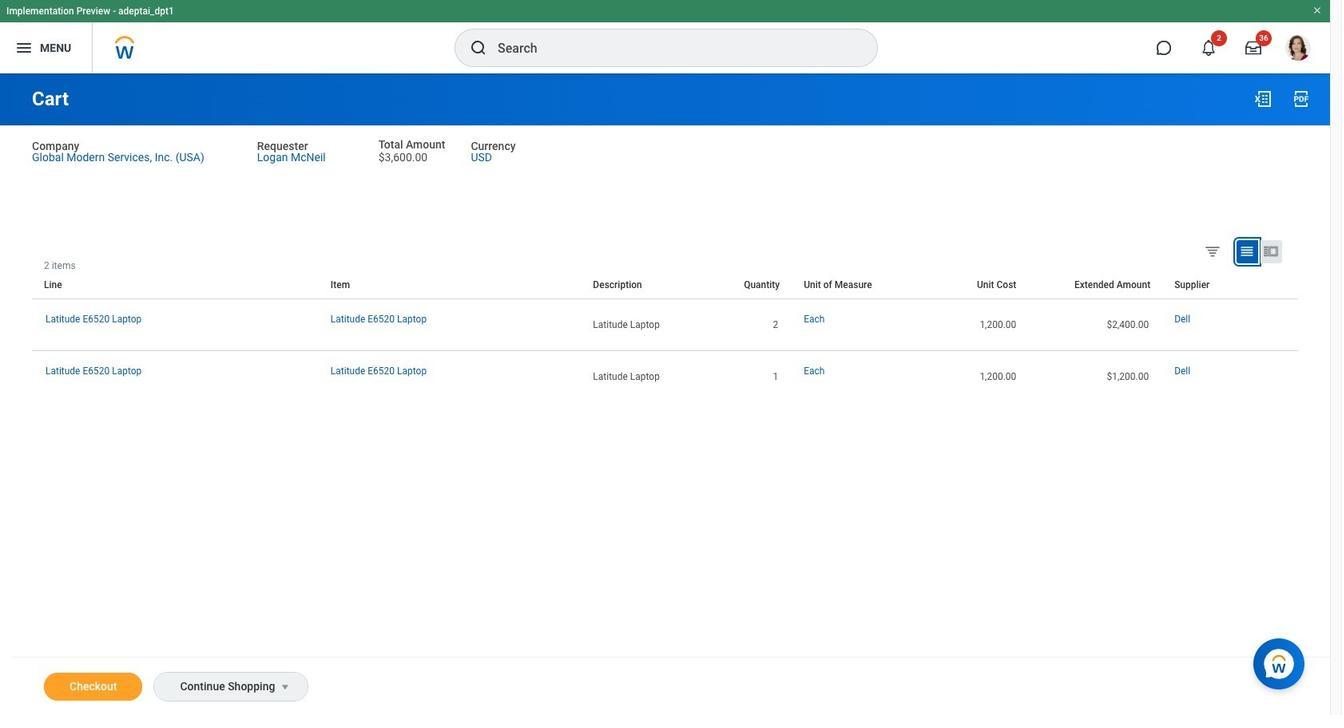Task type: describe. For each thing, give the bounding box(es) containing it.
profile logan mcneil image
[[1286, 35, 1311, 64]]

Toggle to Grid view radio
[[1237, 240, 1258, 264]]

justify image
[[14, 38, 34, 58]]

caret down image
[[276, 682, 295, 694]]

view printable version (pdf) image
[[1292, 89, 1311, 109]]

search image
[[469, 38, 488, 58]]

close environment banner image
[[1313, 6, 1322, 15]]

export to excel image
[[1254, 89, 1273, 109]]

toggle to list detail view image
[[1263, 244, 1279, 260]]



Task type: vqa. For each thing, say whether or not it's contained in the screenshot.
'option group'
yes



Task type: locate. For each thing, give the bounding box(es) containing it.
Toggle to List Detail view radio
[[1261, 240, 1282, 264]]

main content
[[0, 74, 1330, 716]]

banner
[[0, 0, 1330, 74]]

Search Workday  search field
[[498, 30, 845, 66]]

inbox large image
[[1246, 40, 1262, 56]]

toolbar
[[1286, 260, 1298, 272]]

select to filter grid data image
[[1204, 243, 1222, 260]]

option group
[[1201, 240, 1294, 267]]

toggle to grid view image
[[1239, 244, 1255, 260]]

notifications large image
[[1201, 40, 1217, 56]]



